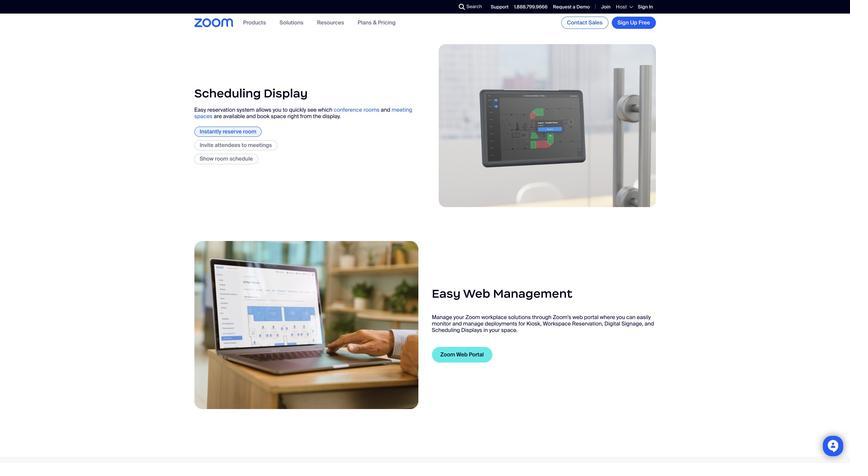 Task type: locate. For each thing, give the bounding box(es) containing it.
conference
[[334, 106, 362, 114]]

0 horizontal spatial room
[[215, 155, 228, 162]]

web for zoom
[[457, 351, 468, 358]]

web left portal
[[457, 351, 468, 358]]

0 horizontal spatial easy
[[194, 106, 206, 114]]

room
[[243, 128, 256, 135], [215, 155, 228, 162]]

1 vertical spatial easy
[[432, 286, 461, 301]]

show room schedule button
[[194, 154, 258, 164]]

1 vertical spatial you
[[617, 314, 626, 321]]

are available and book space right from the display.
[[213, 113, 341, 120]]

1 horizontal spatial zoom
[[466, 314, 480, 321]]

1 vertical spatial sign
[[618, 19, 629, 26]]

you inside manage your zoom workplace solutions through zoom's web portal where you can easily monitor and manage deployments for kiosk, workspace reservation, digital signage, and scheduling displays in your space.
[[617, 314, 626, 321]]

from
[[300, 113, 312, 120]]

your
[[454, 314, 464, 321], [489, 327, 500, 334]]

search image
[[459, 4, 465, 10], [459, 4, 465, 10]]

0 horizontal spatial zoom
[[441, 351, 455, 358]]

zoom
[[466, 314, 480, 321], [441, 351, 455, 358]]

pricing
[[378, 19, 396, 26]]

solutions button
[[280, 19, 304, 26]]

you right allows
[[273, 106, 282, 114]]

scheduling display
[[194, 86, 308, 101]]

sign
[[638, 4, 648, 10], [618, 19, 629, 26]]

0 vertical spatial scheduling
[[194, 86, 261, 101]]

and
[[381, 106, 391, 114], [246, 113, 256, 120], [453, 320, 462, 327], [645, 320, 654, 327]]

contact sales link
[[562, 17, 609, 29]]

through
[[532, 314, 552, 321]]

the
[[313, 113, 321, 120]]

request
[[553, 4, 572, 10]]

1 horizontal spatial room
[[243, 128, 256, 135]]

and left book
[[246, 113, 256, 120]]

0 horizontal spatial sign
[[618, 19, 629, 26]]

room up meetings
[[243, 128, 256, 135]]

workspace
[[543, 320, 571, 327]]

invite
[[200, 142, 214, 149]]

sign left the in
[[638, 4, 648, 10]]

1 vertical spatial scheduling
[[432, 327, 460, 334]]

you left can
[[617, 314, 626, 321]]

can
[[627, 314, 636, 321]]

0 horizontal spatial you
[[273, 106, 282, 114]]

portal
[[584, 314, 599, 321]]

1 vertical spatial to
[[242, 142, 247, 149]]

0 vertical spatial sign
[[638, 4, 648, 10]]

easy left are
[[194, 106, 206, 114]]

management
[[493, 286, 573, 301]]

for
[[519, 320, 526, 327]]

resources button
[[317, 19, 344, 26]]

displays
[[462, 327, 483, 334]]

reservation,
[[573, 320, 604, 327]]

room right show
[[215, 155, 228, 162]]

your right manage on the right
[[454, 314, 464, 321]]

solutions
[[280, 19, 304, 26]]

0 vertical spatial easy
[[194, 106, 206, 114]]

up
[[631, 19, 638, 26]]

0 horizontal spatial your
[[454, 314, 464, 321]]

floor plan on an ipad image
[[439, 44, 656, 207]]

0 vertical spatial room
[[243, 128, 256, 135]]

scheduling
[[194, 86, 261, 101], [432, 327, 460, 334]]

0 horizontal spatial to
[[242, 142, 247, 149]]

you inside scheduling display element
[[273, 106, 282, 114]]

meeting
[[392, 106, 413, 114]]

to inside 'invite attendees to meetings' button
[[242, 142, 247, 149]]

demo
[[577, 4, 590, 10]]

contact
[[567, 19, 588, 26]]

None search field
[[434, 1, 461, 12]]

0 vertical spatial zoom
[[466, 314, 480, 321]]

1 horizontal spatial sign
[[638, 4, 648, 10]]

scheduling up "reservation"
[[194, 86, 261, 101]]

space.
[[501, 327, 518, 334]]

1 horizontal spatial easy
[[432, 286, 461, 301]]

instantly reserve room button
[[194, 127, 262, 137]]

sign left up
[[618, 19, 629, 26]]

kiosk,
[[527, 320, 542, 327]]

1 horizontal spatial you
[[617, 314, 626, 321]]

you
[[273, 106, 282, 114], [617, 314, 626, 321]]

scheduling inside manage your zoom workplace solutions through zoom's web portal where you can easily monitor and manage deployments for kiosk, workspace reservation, digital signage, and scheduling displays in your space.
[[432, 327, 460, 334]]

instantly
[[200, 128, 221, 135]]

deployments
[[485, 320, 518, 327]]

search
[[467, 3, 482, 10]]

easy for easy web management
[[432, 286, 461, 301]]

contact sales
[[567, 19, 603, 26]]

easy up manage on the right
[[432, 286, 461, 301]]

resources
[[317, 19, 344, 26]]

workplace
[[482, 314, 507, 321]]

are
[[214, 113, 222, 120]]

0 vertical spatial web
[[463, 286, 491, 301]]

products button
[[243, 19, 266, 26]]

0 vertical spatial you
[[273, 106, 282, 114]]

meetings
[[248, 142, 272, 149]]

1 horizontal spatial to
[[283, 106, 288, 114]]

where
[[600, 314, 615, 321]]

easy
[[194, 106, 206, 114], [432, 286, 461, 301]]

sign inside sign up free link
[[618, 19, 629, 26]]

in
[[649, 4, 654, 10]]

system
[[237, 106, 255, 114]]

zoom left portal
[[441, 351, 455, 358]]

and right 'rooms'
[[381, 106, 391, 114]]

1 vertical spatial room
[[215, 155, 228, 162]]

request a demo
[[553, 4, 590, 10]]

1 horizontal spatial your
[[489, 327, 500, 334]]

scheduling down manage on the right
[[432, 327, 460, 334]]

to left quickly
[[283, 106, 288, 114]]

reserve
[[223, 128, 242, 135]]

zoom up displays
[[466, 314, 480, 321]]

1 vertical spatial web
[[457, 351, 468, 358]]

show room schedule
[[200, 155, 253, 162]]

to up schedule
[[242, 142, 247, 149]]

to
[[283, 106, 288, 114], [242, 142, 247, 149]]

web up the workplace
[[463, 286, 491, 301]]

zoom web portal link
[[432, 347, 493, 363]]

1 vertical spatial your
[[489, 327, 500, 334]]

0 vertical spatial to
[[283, 106, 288, 114]]

easy for easy reservation system allows you to quickly see which conference rooms and
[[194, 106, 206, 114]]

easily
[[637, 314, 651, 321]]

0 horizontal spatial scheduling
[[194, 86, 261, 101]]

easy inside scheduling display element
[[194, 106, 206, 114]]

join link
[[601, 4, 611, 10]]

&
[[373, 19, 377, 26]]

reservation
[[207, 106, 235, 114]]

signage,
[[622, 320, 644, 327]]

1 horizontal spatial scheduling
[[432, 327, 460, 334]]

your right in in the right bottom of the page
[[489, 327, 500, 334]]

web
[[463, 286, 491, 301], [457, 351, 468, 358]]

0 vertical spatial your
[[454, 314, 464, 321]]

schedule
[[230, 155, 253, 162]]

sign for sign up free
[[618, 19, 629, 26]]



Task type: describe. For each thing, give the bounding box(es) containing it.
easy reservation system allows you to quickly see which conference rooms and
[[194, 106, 392, 114]]

scheduling display element
[[194, 44, 656, 207]]

zoom logo image
[[194, 18, 233, 27]]

sign in
[[638, 4, 654, 10]]

free
[[639, 19, 650, 26]]

a
[[573, 4, 576, 10]]

see
[[308, 106, 317, 114]]

sales
[[589, 19, 603, 26]]

support
[[491, 4, 509, 10]]

1.888.799.9666
[[514, 4, 548, 10]]

attendees
[[215, 142, 241, 149]]

meeting spaces
[[194, 106, 413, 120]]

manage
[[432, 314, 453, 321]]

host
[[616, 4, 627, 10]]

conference rooms link
[[334, 106, 380, 114]]

zoom's
[[553, 314, 572, 321]]

manage
[[463, 320, 484, 327]]

rooms
[[364, 106, 380, 114]]

display.
[[323, 113, 341, 120]]

request a demo link
[[553, 4, 590, 10]]

monitor
[[432, 320, 451, 327]]

1 vertical spatial zoom
[[441, 351, 455, 358]]

plans & pricing link
[[358, 19, 396, 26]]

right
[[288, 113, 299, 120]]

spaces
[[194, 113, 213, 120]]

solutions
[[509, 314, 531, 321]]

show
[[200, 155, 214, 162]]

invite attendees to meetings
[[200, 142, 272, 149]]

and right signage,
[[645, 320, 654, 327]]

host button
[[616, 4, 633, 10]]

products
[[243, 19, 266, 26]]

zoom inside manage your zoom workplace solutions through zoom's web portal where you can easily monitor and manage deployments for kiosk, workspace reservation, digital signage, and scheduling displays in your space.
[[466, 314, 480, 321]]

web
[[573, 314, 583, 321]]

allows
[[256, 106, 272, 114]]

sign in link
[[638, 4, 654, 10]]

man reviewing floor plans on computer image
[[194, 241, 419, 409]]

manage your zoom workplace solutions through zoom's web portal where you can easily monitor and manage deployments for kiosk, workspace reservation, digital signage, and scheduling displays in your space.
[[432, 314, 654, 334]]

digital
[[605, 320, 621, 327]]

easy web management
[[432, 286, 573, 301]]

portal
[[469, 351, 484, 358]]

sign for sign in
[[638, 4, 648, 10]]

web for easy
[[463, 286, 491, 301]]

in
[[484, 327, 488, 334]]

digital signage element
[[194, 0, 656, 17]]

invite attendees to meetings button
[[194, 140, 277, 151]]

support link
[[491, 4, 509, 10]]

which
[[318, 106, 333, 114]]

instantly reserve room
[[200, 128, 256, 135]]

1.888.799.9666 link
[[514, 4, 548, 10]]

sign up free
[[618, 19, 650, 26]]

and right monitor
[[453, 320, 462, 327]]

zoom web portal
[[441, 351, 484, 358]]

display
[[264, 86, 308, 101]]

available
[[223, 113, 245, 120]]

space
[[271, 113, 286, 120]]

quickly
[[289, 106, 306, 114]]

plans & pricing
[[358, 19, 396, 26]]

join
[[601, 4, 611, 10]]

book
[[257, 113, 270, 120]]

meeting spaces link
[[194, 106, 413, 120]]

sign up free link
[[612, 17, 656, 29]]

room inside "button"
[[243, 128, 256, 135]]

room inside button
[[215, 155, 228, 162]]



Task type: vqa. For each thing, say whether or not it's contained in the screenshot.
the Plans
yes



